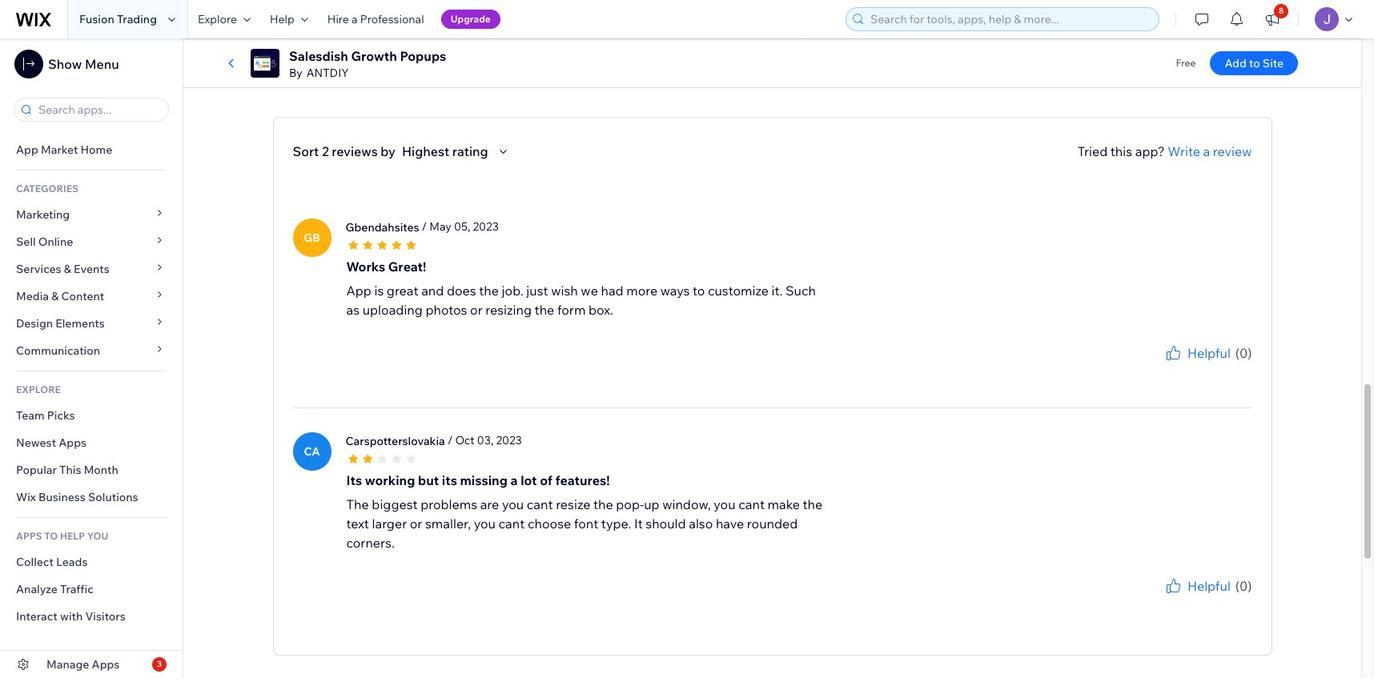 Task type: vqa. For each thing, say whether or not it's contained in the screenshot.
'cant'
yes



Task type: describe. For each thing, give the bounding box(es) containing it.
larger
[[372, 516, 407, 532]]

& for events
[[64, 262, 71, 276]]

review
[[1214, 143, 1253, 159]]

solutions
[[88, 490, 138, 505]]

apps
[[16, 530, 42, 542]]

your for the biggest problems are you cant resize the pop-up window, you cant make the text larger or smaller, you cant choose font type. it should also have rounded corners.
[[1189, 596, 1209, 608]]

team picks
[[16, 409, 75, 423]]

choose
[[528, 516, 571, 532]]

sort 2 reviews by
[[293, 143, 396, 159]]

also
[[689, 516, 713, 532]]

upgrade button
[[441, 10, 501, 29]]

add to site button
[[1211, 51, 1299, 75]]

explore
[[16, 384, 61, 396]]

1 0 from the top
[[1267, 37, 1273, 49]]

gb
[[304, 230, 320, 245]]

collect leads link
[[0, 549, 183, 576]]

salesdish growth popups by antdiy
[[289, 48, 446, 80]]

media & content link
[[0, 283, 183, 310]]

customize
[[708, 283, 769, 299]]

media
[[16, 289, 49, 304]]

show menu button
[[14, 50, 119, 79]]

app inside "sidebar" element
[[16, 143, 38, 157]]

apps for manage apps
[[92, 658, 120, 672]]

reviews
[[332, 143, 378, 159]]

(0) for its working but its missing a lot of features! the biggest problems are you cant resize the pop-up window, you cant make the text larger or smaller, you cant choose font type. it should also have rounded corners.
[[1236, 578, 1253, 594]]

window,
[[663, 496, 711, 512]]

oct
[[455, 433, 475, 448]]

month
[[84, 463, 118, 478]]

fusion trading
[[79, 12, 157, 26]]

text
[[347, 516, 369, 532]]

antdiy
[[307, 66, 349, 80]]

pop-
[[616, 496, 644, 512]]

content
[[61, 289, 104, 304]]

8 button
[[1255, 0, 1291, 38]]

the down just
[[535, 302, 555, 318]]

helpful button for the biggest problems are you cant resize the pop-up window, you cant make the text larger or smaller, you cant choose font type. it should also have rounded corners.
[[1164, 577, 1231, 596]]

helpful for app is great and does the job. just wish we had more ways to customize it. such as uploading photos or resizing the form box.
[[1188, 345, 1231, 361]]

thank you for your feedback for app is great and does the job. just wish we had more ways to customize it. such as uploading photos or resizing the form box.
[[1126, 363, 1253, 375]]

leads
[[56, 555, 88, 570]]

it.
[[772, 283, 783, 299]]

app inside works great! app is great and does the job. just wish we had more ways to customize it. such as uploading photos or resizing the form box.
[[347, 283, 372, 299]]

font
[[574, 516, 599, 532]]

is
[[374, 283, 384, 299]]

2 1 from the top
[[1268, 60, 1273, 72]]

sidebar element
[[0, 38, 183, 679]]

1 horizontal spatial cant
[[527, 496, 553, 512]]

rounded
[[747, 516, 798, 532]]

app market home link
[[0, 136, 183, 163]]

job.
[[502, 283, 524, 299]]

app market home
[[16, 143, 112, 157]]

site
[[1263, 56, 1284, 71]]

your for app is great and does the job. just wish we had more ways to customize it. such as uploading photos or resizing the form box.
[[1189, 363, 1209, 375]]

0 horizontal spatial cant
[[499, 516, 525, 532]]

the up type.
[[594, 496, 613, 512]]

Search for tools, apps, help & more... field
[[866, 8, 1155, 30]]

up
[[644, 496, 660, 512]]

or inside its working but its missing a lot of features! the biggest problems are you cant resize the pop-up window, you cant make the text larger or smaller, you cant choose font type. it should also have rounded corners.
[[410, 516, 423, 532]]

events
[[74, 262, 110, 276]]

features!
[[556, 472, 610, 488]]

helpful for the biggest problems are you cant resize the pop-up window, you cant make the text larger or smaller, you cant choose font type. it should also have rounded corners.
[[1188, 578, 1231, 594]]

popular
[[16, 463, 57, 478]]

to inside button
[[1250, 56, 1261, 71]]

tried this app? write a review
[[1078, 143, 1253, 159]]

team
[[16, 409, 45, 423]]

or inside works great! app is great and does the job. just wish we had more ways to customize it. such as uploading photos or resizing the form box.
[[470, 302, 483, 318]]

Search apps... field
[[34, 99, 163, 121]]

help
[[60, 530, 85, 542]]

type.
[[602, 516, 632, 532]]

collect
[[16, 555, 54, 570]]

this
[[59, 463, 81, 478]]

/ for great!
[[422, 219, 427, 234]]

popups
[[400, 48, 446, 64]]

form
[[558, 302, 586, 318]]

its
[[347, 472, 362, 488]]

hire
[[328, 12, 349, 26]]

feedback for app is great and does the job. just wish we had more ways to customize it. such as uploading photos or resizing the form box.
[[1211, 363, 1253, 375]]

for for app is great and does the job. just wish we had more ways to customize it. such as uploading photos or resizing the form box.
[[1174, 363, 1186, 375]]

services & events
[[16, 262, 110, 276]]

visitors
[[85, 610, 126, 624]]

newest apps
[[16, 436, 87, 450]]

add to site
[[1225, 56, 1284, 71]]

team picks link
[[0, 402, 183, 429]]

its working but its missing a lot of features! the biggest problems are you cant resize the pop-up window, you cant make the text larger or smaller, you cant choose font type. it should also have rounded corners.
[[347, 472, 823, 551]]

works
[[347, 258, 386, 275]]

smaller,
[[425, 516, 471, 532]]

problems
[[421, 496, 478, 512]]

biggest
[[372, 496, 418, 512]]

hire a professional
[[328, 12, 424, 26]]

write
[[1168, 143, 1201, 159]]

of
[[540, 472, 553, 488]]

make
[[768, 496, 800, 512]]

the
[[347, 496, 369, 512]]

great
[[387, 283, 419, 299]]

missing
[[460, 472, 508, 488]]

we
[[581, 283, 598, 299]]

wix
[[16, 490, 36, 505]]

wix business solutions
[[16, 490, 138, 505]]



Task type: locate. For each thing, give the bounding box(es) containing it.
1 your from the top
[[1189, 363, 1209, 375]]

0 horizontal spatial or
[[410, 516, 423, 532]]

average
[[321, 34, 386, 55]]

1 right add
[[1268, 60, 1273, 72]]

0 vertical spatial (0)
[[1236, 345, 1253, 361]]

2 thank you for your feedback from the top
[[1126, 596, 1253, 608]]

1 thank you for your feedback from the top
[[1126, 363, 1253, 375]]

sell online link
[[0, 228, 183, 256]]

0 horizontal spatial /
[[422, 219, 427, 234]]

1 (0) from the top
[[1236, 345, 1253, 361]]

0 horizontal spatial &
[[51, 289, 59, 304]]

trading
[[117, 12, 157, 26]]

&
[[64, 262, 71, 276], [51, 289, 59, 304]]

are
[[480, 496, 499, 512]]

to right ways
[[693, 283, 705, 299]]

categories
[[16, 183, 79, 195]]

0 vertical spatial app
[[16, 143, 38, 157]]

sort
[[293, 143, 319, 159]]

2
[[355, 62, 362, 78], [322, 143, 329, 159]]

design
[[16, 316, 53, 331]]

interact with visitors
[[16, 610, 126, 624]]

to left site
[[1250, 56, 1261, 71]]

feedback for the biggest problems are you cant resize the pop-up window, you cant make the text larger or smaller, you cant choose font type. it should also have rounded corners.
[[1211, 596, 1253, 608]]

tried
[[1078, 143, 1108, 159]]

1 horizontal spatial to
[[1250, 56, 1261, 71]]

0 vertical spatial 1
[[1268, 26, 1273, 38]]

communication
[[16, 344, 103, 358]]

business
[[38, 490, 86, 505]]

1 vertical spatial apps
[[92, 658, 120, 672]]

1 horizontal spatial &
[[64, 262, 71, 276]]

may
[[430, 219, 452, 234]]

box.
[[589, 302, 614, 318]]

popular this month link
[[0, 457, 183, 484]]

0 horizontal spatial rating
[[390, 34, 438, 55]]

1 vertical spatial your
[[1189, 596, 1209, 608]]

fusion
[[79, 12, 114, 26]]

2023 right 03,
[[496, 433, 522, 448]]

analyze traffic link
[[0, 576, 183, 603]]

2 horizontal spatial cant
[[739, 496, 765, 512]]

salesdish growth popups logo image
[[251, 49, 280, 78]]

1 for from the top
[[1174, 363, 1186, 375]]

or down does
[[470, 302, 483, 318]]

market
[[41, 143, 78, 157]]

& left 'events'
[[64, 262, 71, 276]]

you
[[87, 530, 108, 542]]

to
[[44, 530, 58, 542]]

0 vertical spatial &
[[64, 262, 71, 276]]

apps right manage
[[92, 658, 120, 672]]

0 horizontal spatial 2
[[322, 143, 329, 159]]

gbendahsites / may 05, 2023
[[346, 219, 499, 234]]

works great! app is great and does the job. just wish we had more ways to customize it. such as uploading photos or resizing the form box.
[[347, 258, 816, 318]]

resizing
[[486, 302, 532, 318]]

3 0 from the top
[[1267, 71, 1273, 83]]

helpful button for app is great and does the job. just wish we had more ways to customize it. such as uploading photos or resizing the form box.
[[1164, 343, 1231, 363]]

1 vertical spatial to
[[693, 283, 705, 299]]

rating
[[390, 34, 438, 55], [453, 143, 488, 159]]

helpful button
[[1164, 343, 1231, 363], [1164, 577, 1231, 596]]

but
[[418, 472, 439, 488]]

home
[[81, 143, 112, 157]]

help
[[270, 12, 295, 26]]

for for the biggest problems are you cant resize the pop-up window, you cant make the text larger or smaller, you cant choose font type. it should also have rounded corners.
[[1174, 596, 1186, 608]]

rating down "professional"
[[390, 34, 438, 55]]

1 helpful from the top
[[1188, 345, 1231, 361]]

design elements
[[16, 316, 105, 331]]

0 right add
[[1267, 49, 1273, 61]]

0 vertical spatial helpful button
[[1164, 343, 1231, 363]]

thank you for your feedback
[[1126, 363, 1253, 375], [1126, 596, 1253, 608]]

& for content
[[51, 289, 59, 304]]

1 horizontal spatial a
[[511, 472, 518, 488]]

cant up rounded
[[739, 496, 765, 512]]

menu
[[85, 56, 119, 72]]

analyze
[[16, 582, 58, 597]]

& right media in the left top of the page
[[51, 289, 59, 304]]

1 vertical spatial for
[[1174, 596, 1186, 608]]

1 vertical spatial app
[[347, 283, 372, 299]]

2 for from the top
[[1174, 596, 1186, 608]]

1 vertical spatial or
[[410, 516, 423, 532]]

add
[[1225, 56, 1247, 71]]

by
[[381, 143, 396, 159]]

3.5
[[293, 34, 318, 55]]

uploading
[[363, 302, 423, 318]]

or right larger
[[410, 516, 423, 532]]

1 vertical spatial feedback
[[1211, 596, 1253, 608]]

this
[[1111, 143, 1133, 159]]

cant up choose
[[527, 496, 553, 512]]

1 horizontal spatial 2
[[355, 62, 362, 78]]

cant down the are
[[499, 516, 525, 532]]

0 vertical spatial or
[[470, 302, 483, 318]]

2023 for does
[[473, 219, 499, 234]]

thank you for your feedback for the biggest problems are you cant resize the pop-up window, you cant make the text larger or smaller, you cant choose font type. it should also have rounded corners.
[[1126, 596, 1253, 608]]

2023 inside carspotterslovakia / oct 03, 2023
[[496, 433, 522, 448]]

the left job.
[[479, 283, 499, 299]]

the
[[479, 283, 499, 299], [535, 302, 555, 318], [594, 496, 613, 512], [803, 496, 823, 512]]

thank for app is great and does the job. just wish we had more ways to customize it. such as uploading photos or resizing the form box.
[[1126, 363, 1153, 375]]

services & events link
[[0, 256, 183, 283]]

0 vertical spatial rating
[[390, 34, 438, 55]]

2 right sort
[[322, 143, 329, 159]]

1 vertical spatial 2023
[[496, 433, 522, 448]]

corners.
[[347, 535, 395, 551]]

cant
[[527, 496, 553, 512], [739, 496, 765, 512], [499, 516, 525, 532]]

app up "as"
[[347, 283, 372, 299]]

1 vertical spatial 1
[[1268, 60, 1273, 72]]

2 0 from the top
[[1267, 49, 1273, 61]]

1 vertical spatial helpful
[[1188, 578, 1231, 594]]

apps for newest apps
[[59, 436, 87, 450]]

2023 for lot
[[496, 433, 522, 448]]

traffic
[[60, 582, 94, 597]]

as
[[347, 302, 360, 318]]

thank for the biggest problems are you cant resize the pop-up window, you cant make the text larger or smaller, you cant choose font type. it should also have rounded corners.
[[1126, 596, 1153, 608]]

newest apps link
[[0, 429, 183, 457]]

a right hire
[[352, 12, 358, 26]]

carspotterslovakia / oct 03, 2023
[[346, 433, 522, 448]]

1 horizontal spatial apps
[[92, 658, 120, 672]]

more
[[627, 283, 658, 299]]

on
[[336, 62, 352, 78]]

1 horizontal spatial rating
[[453, 143, 488, 159]]

a right write
[[1204, 143, 1211, 159]]

1 horizontal spatial /
[[448, 433, 453, 448]]

0 horizontal spatial to
[[693, 283, 705, 299]]

/ inside gbendahsites / may 05, 2023
[[422, 219, 427, 234]]

app left market
[[16, 143, 38, 157]]

marketing link
[[0, 201, 183, 228]]

its
[[442, 472, 457, 488]]

ways
[[661, 283, 690, 299]]

1 vertical spatial /
[[448, 433, 453, 448]]

2023 inside gbendahsites / may 05, 2023
[[473, 219, 499, 234]]

0 vertical spatial 2
[[355, 62, 362, 78]]

interact
[[16, 610, 58, 624]]

2 helpful button from the top
[[1164, 577, 1231, 596]]

2 feedback from the top
[[1211, 596, 1253, 608]]

lot
[[521, 472, 537, 488]]

1 feedback from the top
[[1211, 363, 1253, 375]]

wix business solutions link
[[0, 484, 183, 511]]

0 vertical spatial helpful
[[1188, 345, 1231, 361]]

2 right on
[[355, 62, 362, 78]]

05,
[[454, 219, 471, 234]]

a left lot
[[511, 472, 518, 488]]

carspotterslovakia
[[346, 434, 445, 448]]

/ for working
[[448, 433, 453, 448]]

2 helpful from the top
[[1188, 578, 1231, 594]]

0 vertical spatial your
[[1189, 363, 1209, 375]]

0 vertical spatial /
[[422, 219, 427, 234]]

a inside its working but its missing a lot of features! the biggest problems are you cant resize the pop-up window, you cant make the text larger or smaller, you cant choose font type. it should also have rounded corners.
[[511, 472, 518, 488]]

0 vertical spatial to
[[1250, 56, 1261, 71]]

1 thank from the top
[[1126, 363, 1153, 375]]

popular this month
[[16, 463, 118, 478]]

wish
[[551, 283, 578, 299]]

elements
[[55, 316, 105, 331]]

1 vertical spatial thank you for your feedback
[[1126, 596, 1253, 608]]

0 horizontal spatial app
[[16, 143, 38, 157]]

1 1 from the top
[[1268, 26, 1273, 38]]

it
[[635, 516, 643, 532]]

1 vertical spatial 2
[[322, 143, 329, 159]]

interact with visitors link
[[0, 603, 183, 631]]

to inside works great! app is great and does the job. just wish we had more ways to customize it. such as uploading photos or resizing the form box.
[[693, 283, 705, 299]]

1 vertical spatial &
[[51, 289, 59, 304]]

help button
[[260, 0, 318, 38]]

the right make
[[803, 496, 823, 512]]

0 horizontal spatial a
[[352, 12, 358, 26]]

upgrade
[[451, 13, 491, 25]]

newest
[[16, 436, 56, 450]]

2 vertical spatial a
[[511, 472, 518, 488]]

1 horizontal spatial or
[[470, 302, 483, 318]]

0 vertical spatial for
[[1174, 363, 1186, 375]]

0 vertical spatial thank you for your feedback
[[1126, 363, 1253, 375]]

1 vertical spatial helpful button
[[1164, 577, 1231, 596]]

1 helpful button from the top
[[1164, 343, 1231, 363]]

(based on 2 reviews)
[[292, 62, 414, 78]]

/ left oct
[[448, 433, 453, 448]]

/ left the may
[[422, 219, 427, 234]]

just
[[527, 283, 549, 299]]

2 horizontal spatial a
[[1204, 143, 1211, 159]]

2 thank from the top
[[1126, 596, 1153, 608]]

your
[[1189, 363, 1209, 375], [1189, 596, 1209, 608]]

collect leads
[[16, 555, 88, 570]]

0 vertical spatial feedback
[[1211, 363, 1253, 375]]

1 horizontal spatial app
[[347, 283, 372, 299]]

or
[[470, 302, 483, 318], [410, 516, 423, 532]]

0 vertical spatial apps
[[59, 436, 87, 450]]

2 (0) from the top
[[1236, 578, 1253, 594]]

working
[[365, 472, 415, 488]]

0 vertical spatial 2023
[[473, 219, 499, 234]]

/ inside carspotterslovakia / oct 03, 2023
[[448, 433, 453, 448]]

apps up this
[[59, 436, 87, 450]]

design elements link
[[0, 310, 183, 337]]

ca
[[304, 444, 320, 459]]

1 vertical spatial rating
[[453, 143, 488, 159]]

free
[[1176, 57, 1196, 69]]

rating right "highest"
[[453, 143, 488, 159]]

photos
[[426, 302, 467, 318]]

1 vertical spatial (0)
[[1236, 578, 1253, 594]]

2023 right 05,
[[473, 219, 499, 234]]

1 vertical spatial thank
[[1126, 596, 1153, 608]]

1 vertical spatial a
[[1204, 143, 1211, 159]]

to
[[1250, 56, 1261, 71], [693, 283, 705, 299]]

0 vertical spatial a
[[352, 12, 358, 26]]

rating inside 'button'
[[453, 143, 488, 159]]

0 vertical spatial thank
[[1126, 363, 1153, 375]]

with
[[60, 610, 83, 624]]

1 up site
[[1268, 26, 1273, 38]]

0 up site
[[1267, 37, 1273, 49]]

2 your from the top
[[1189, 596, 1209, 608]]

0 horizontal spatial apps
[[59, 436, 87, 450]]

0 down site
[[1267, 71, 1273, 83]]

(0) for works great! app is great and does the job. just wish we had more ways to customize it. such as uploading photos or resizing the form box.
[[1236, 345, 1253, 361]]



